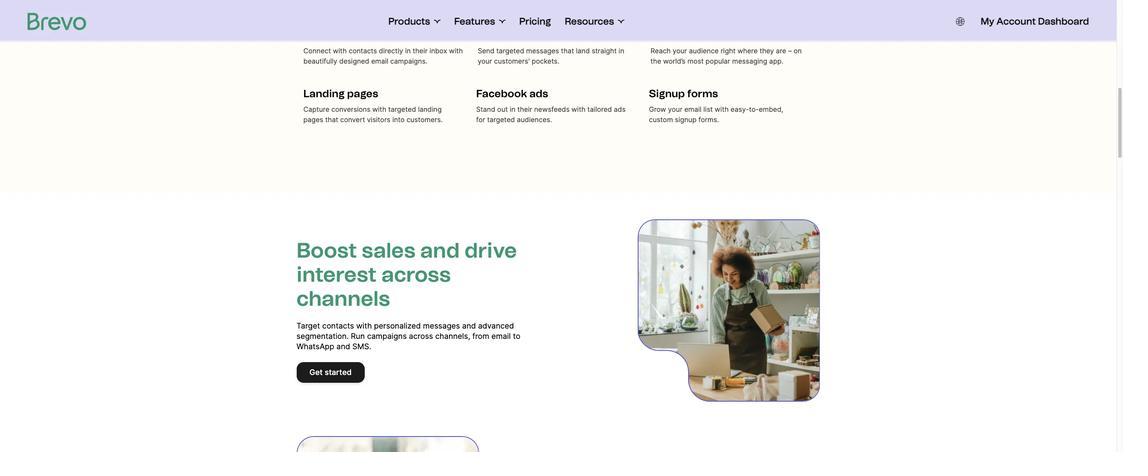 Task type: locate. For each thing, give the bounding box(es) containing it.
1 horizontal spatial ads
[[614, 105, 626, 114]]

the
[[651, 57, 661, 65]]

with left tailored in the right of the page
[[572, 105, 586, 114]]

across
[[382, 262, 451, 287], [409, 332, 433, 341]]

account
[[997, 16, 1036, 27]]

ads up newsfeeds
[[530, 87, 548, 100]]

conversions
[[332, 105, 371, 114]]

1 vertical spatial email
[[685, 105, 702, 114]]

into
[[393, 115, 405, 124]]

popular
[[706, 57, 731, 65]]

–
[[789, 47, 792, 55]]

signup forms
[[649, 87, 718, 100]]

designed
[[339, 57, 369, 65]]

1 horizontal spatial their
[[518, 105, 532, 114]]

1 horizontal spatial in
[[510, 105, 516, 114]]

campaigns down the pricing link
[[504, 29, 561, 41]]

2 horizontal spatial email
[[685, 105, 702, 114]]

pages up conversions
[[347, 87, 378, 100]]

1 vertical spatial messages
[[423, 322, 460, 331]]

0 horizontal spatial campaigns
[[367, 332, 407, 341]]

2 vertical spatial your
[[668, 105, 683, 114]]

0 vertical spatial that
[[561, 47, 574, 55]]

and
[[421, 238, 460, 263], [462, 322, 476, 331], [337, 342, 350, 352]]

pages down capture
[[304, 115, 323, 124]]

custom
[[649, 115, 673, 124]]

targeted inside capture conversions with targeted landing pages that convert visitors into customers.
[[388, 105, 416, 114]]

campaigns
[[504, 29, 561, 41], [707, 29, 764, 41], [367, 332, 407, 341]]

in right out on the left top of the page
[[510, 105, 516, 114]]

messages up pockets.
[[526, 47, 559, 55]]

campaigns.
[[390, 57, 428, 65]]

run
[[351, 332, 365, 341]]

0 vertical spatial ads
[[530, 87, 548, 100]]

messaging
[[732, 57, 768, 65]]

contacts inside target contacts with personalized messages and advanced segmentation. run campaigns across channels, from email to whatsapp and sms.
[[322, 322, 354, 331]]

visitors
[[367, 115, 391, 124]]

drive
[[465, 238, 517, 263]]

email down directly
[[371, 57, 389, 65]]

your down send
[[478, 57, 492, 65]]

messages up channels,
[[423, 322, 460, 331]]

0 horizontal spatial and
[[337, 342, 350, 352]]

2 vertical spatial and
[[337, 342, 350, 352]]

0 horizontal spatial whatsapp
[[297, 342, 334, 352]]

0 horizontal spatial messages
[[423, 322, 460, 331]]

0 vertical spatial your
[[673, 47, 687, 55]]

with up "run"
[[356, 322, 372, 331]]

whatsapp up reach
[[651, 29, 705, 41]]

where
[[738, 47, 758, 55]]

whatsapp down segmentation.
[[297, 342, 334, 352]]

connect with contacts directly in their inbox with beautifully designed email campaigns.
[[304, 47, 463, 65]]

their
[[413, 47, 428, 55], [518, 105, 532, 114]]

0 horizontal spatial in
[[405, 47, 411, 55]]

your inside send targeted messages that land straight in your customers' pockets.
[[478, 57, 492, 65]]

whatsapp inside target contacts with personalized messages and advanced segmentation. run campaigns across channels, from email to whatsapp and sms.
[[297, 342, 334, 352]]

0 vertical spatial contacts
[[349, 47, 377, 55]]

1 horizontal spatial email
[[492, 332, 511, 341]]

get started
[[310, 368, 352, 377]]

ads right tailored in the right of the page
[[614, 105, 626, 114]]

1 horizontal spatial messages
[[526, 47, 559, 55]]

0 horizontal spatial pages
[[304, 115, 323, 124]]

resources
[[565, 16, 614, 27]]

0 vertical spatial email
[[371, 57, 389, 65]]

email
[[371, 57, 389, 65], [685, 105, 702, 114], [492, 332, 511, 341]]

send targeted messages that land straight in your customers' pockets.
[[478, 47, 625, 65]]

your
[[673, 47, 687, 55], [478, 57, 492, 65], [668, 105, 683, 114]]

campaigns for whatsapp campaigns
[[707, 29, 764, 41]]

campaigns up right
[[707, 29, 764, 41]]

0 vertical spatial whatsapp
[[651, 29, 705, 41]]

audience
[[689, 47, 719, 55]]

1 horizontal spatial that
[[561, 47, 574, 55]]

that left land
[[561, 47, 574, 55]]

channels,
[[435, 332, 470, 341]]

that inside capture conversions with targeted landing pages that convert visitors into customers.
[[325, 115, 338, 124]]

1 horizontal spatial campaigns
[[504, 29, 561, 41]]

signup
[[649, 87, 685, 100]]

email up signup
[[685, 105, 702, 114]]

capture
[[304, 105, 330, 114]]

land
[[576, 47, 590, 55]]

0 vertical spatial across
[[382, 262, 451, 287]]

connect
[[304, 47, 331, 55]]

email inside the "connect with contacts directly in their inbox with beautifully designed email campaigns."
[[371, 57, 389, 65]]

my account dashboard link
[[981, 16, 1090, 28]]

targeted up customers'
[[497, 47, 524, 55]]

targeted up into
[[388, 105, 416, 114]]

across inside boost sales and drive interest across channels
[[382, 262, 451, 287]]

boost sales and drive interest across channels
[[297, 238, 517, 311]]

1 vertical spatial that
[[325, 115, 338, 124]]

across inside target contacts with personalized messages and advanced segmentation. run campaigns across channels, from email to whatsapp and sms.
[[409, 332, 433, 341]]

0 horizontal spatial that
[[325, 115, 338, 124]]

audiences.
[[517, 115, 552, 124]]

0 vertical spatial targeted
[[497, 47, 524, 55]]

0 horizontal spatial email
[[371, 57, 389, 65]]

2 horizontal spatial in
[[619, 47, 625, 55]]

and inside boost sales and drive interest across channels
[[421, 238, 460, 263]]

0 vertical spatial and
[[421, 238, 460, 263]]

email down advanced
[[492, 332, 511, 341]]

ads
[[530, 87, 548, 100], [614, 105, 626, 114]]

1 vertical spatial contacts
[[322, 322, 354, 331]]

that down capture
[[325, 115, 338, 124]]

contacts up designed
[[349, 47, 377, 55]]

contacts up segmentation.
[[322, 322, 354, 331]]

whatsapp
[[651, 29, 705, 41], [297, 342, 334, 352]]

sms
[[478, 29, 501, 41]]

embed,
[[759, 105, 784, 114]]

forms.
[[699, 115, 719, 124]]

your up signup
[[668, 105, 683, 114]]

2 horizontal spatial campaigns
[[707, 29, 764, 41]]

send
[[478, 47, 495, 55]]

that
[[561, 47, 574, 55], [325, 115, 338, 124]]

0 horizontal spatial their
[[413, 47, 428, 55]]

pages
[[347, 87, 378, 100], [304, 115, 323, 124]]

inbox
[[430, 47, 447, 55]]

advanced
[[478, 322, 514, 331]]

1 vertical spatial ads
[[614, 105, 626, 114]]

in up campaigns.
[[405, 47, 411, 55]]

their up audiences.
[[518, 105, 532, 114]]

are
[[776, 47, 787, 55]]

0 vertical spatial their
[[413, 47, 428, 55]]

1 vertical spatial across
[[409, 332, 433, 341]]

for
[[476, 115, 485, 124]]

in
[[405, 47, 411, 55], [619, 47, 625, 55], [510, 105, 516, 114]]

1 horizontal spatial pages
[[347, 87, 378, 100]]

messages
[[526, 47, 559, 55], [423, 322, 460, 331]]

reach your audience right where they are – on the world's most popular messaging app.
[[651, 47, 802, 65]]

email inside target contacts with personalized messages and advanced segmentation. run campaigns across channels, from email to whatsapp and sms.
[[492, 332, 511, 341]]

your up the world's
[[673, 47, 687, 55]]

in right straight
[[619, 47, 625, 55]]

1 horizontal spatial and
[[421, 238, 460, 263]]

their up campaigns.
[[413, 47, 428, 55]]

customers'
[[494, 57, 530, 65]]

that inside send targeted messages that land straight in your customers' pockets.
[[561, 47, 574, 55]]

1 vertical spatial their
[[518, 105, 532, 114]]

get
[[310, 368, 323, 377]]

1 vertical spatial your
[[478, 57, 492, 65]]

their inside "stand out in their newsfeeds with tailored ads for targeted audiences."
[[518, 105, 532, 114]]

targeted down out on the left top of the page
[[487, 115, 515, 124]]

campaigns down personalized on the bottom of page
[[367, 332, 407, 341]]

with up visitors
[[373, 105, 386, 114]]

grow your email list with easy-to-embed, custom signup forms.
[[649, 105, 784, 124]]

2 vertical spatial email
[[492, 332, 511, 341]]

with right list
[[715, 105, 729, 114]]

1 vertical spatial pages
[[304, 115, 323, 124]]

1 vertical spatial targeted
[[388, 105, 416, 114]]

1 vertical spatial whatsapp
[[297, 342, 334, 352]]

marketing
[[334, 29, 387, 41]]

0 vertical spatial messages
[[526, 47, 559, 55]]

to
[[513, 332, 521, 341]]

on
[[794, 47, 802, 55]]

facebook
[[476, 87, 527, 100]]

2 vertical spatial targeted
[[487, 115, 515, 124]]

your inside reach your audience right where they are – on the world's most popular messaging app.
[[673, 47, 687, 55]]

your inside the grow your email list with easy-to-embed, custom signup forms.
[[668, 105, 683, 114]]

newsfeeds
[[534, 105, 570, 114]]

1 vertical spatial and
[[462, 322, 476, 331]]

messages inside target contacts with personalized messages and advanced segmentation. run campaigns across channels, from email to whatsapp and sms.
[[423, 322, 460, 331]]



Task type: vqa. For each thing, say whether or not it's contained in the screenshot.
I
no



Task type: describe. For each thing, give the bounding box(es) containing it.
boost
[[297, 238, 357, 263]]

their inside the "connect with contacts directly in their inbox with beautifully designed email campaigns."
[[413, 47, 428, 55]]

with inside the grow your email list with easy-to-embed, custom signup forms.
[[715, 105, 729, 114]]

products
[[388, 16, 430, 27]]

beautifully
[[304, 57, 337, 65]]

target contacts with personalized messages and advanced segmentation. run campaigns across channels, from email to whatsapp and sms.
[[297, 322, 521, 352]]

with down email marketing
[[333, 47, 347, 55]]

products link
[[388, 16, 441, 28]]

list
[[704, 105, 713, 114]]

random image
[[638, 220, 820, 402]]

features link
[[454, 16, 506, 28]]

landing pages
[[304, 87, 378, 100]]

my
[[981, 16, 995, 27]]

segmentation.
[[297, 332, 349, 341]]

with inside "stand out in their newsfeeds with tailored ads for targeted audiences."
[[572, 105, 586, 114]]

with inside capture conversions with targeted landing pages that convert visitors into customers.
[[373, 105, 386, 114]]

pockets.
[[532, 57, 560, 65]]

in inside send targeted messages that land straight in your customers' pockets.
[[619, 47, 625, 55]]

grow
[[649, 105, 666, 114]]

from
[[473, 332, 490, 341]]

they
[[760, 47, 774, 55]]

button image
[[956, 17, 965, 26]]

target
[[297, 322, 320, 331]]

ads inside "stand out in their newsfeeds with tailored ads for targeted audiences."
[[614, 105, 626, 114]]

brevo image
[[28, 13, 86, 30]]

facebook ads
[[476, 87, 548, 100]]

signup
[[675, 115, 697, 124]]

personalized
[[374, 322, 421, 331]]

targeted inside "stand out in their newsfeeds with tailored ads for targeted audiences."
[[487, 115, 515, 124]]

campaigns inside target contacts with personalized messages and advanced segmentation. run campaigns across channels, from email to whatsapp and sms.
[[367, 332, 407, 341]]

email inside the grow your email list with easy-to-embed, custom signup forms.
[[685, 105, 702, 114]]

stand
[[476, 105, 495, 114]]

with inside target contacts with personalized messages and advanced segmentation. run campaigns across channels, from email to whatsapp and sms.
[[356, 322, 372, 331]]

resources link
[[565, 16, 625, 28]]

sms campaigns
[[478, 29, 561, 41]]

pricing link
[[519, 16, 551, 28]]

app.
[[770, 57, 784, 65]]

pricing
[[519, 16, 551, 27]]

in inside "stand out in their newsfeeds with tailored ads for targeted audiences."
[[510, 105, 516, 114]]

most
[[688, 57, 704, 65]]

0 horizontal spatial ads
[[530, 87, 548, 100]]

sms.
[[352, 342, 371, 352]]

campaigns for sms campaigns
[[504, 29, 561, 41]]

capture conversions with targeted landing pages that convert visitors into customers.
[[304, 105, 443, 124]]

customers.
[[407, 115, 443, 124]]

stand out in their newsfeeds with tailored ads for targeted audiences.
[[476, 105, 626, 124]]

in inside the "connect with contacts directly in their inbox with beautifully designed email campaigns."
[[405, 47, 411, 55]]

my account dashboard
[[981, 16, 1090, 27]]

landing
[[418, 105, 442, 114]]

reach
[[651, 47, 671, 55]]

features
[[454, 16, 495, 27]]

out
[[497, 105, 508, 114]]

to-
[[749, 105, 759, 114]]

your for sms campaigns
[[673, 47, 687, 55]]

your for facebook ads
[[668, 105, 683, 114]]

convert
[[340, 115, 365, 124]]

email marketing
[[304, 29, 387, 41]]

email
[[304, 29, 332, 41]]

dashboard
[[1038, 16, 1090, 27]]

world's
[[663, 57, 686, 65]]

landing
[[304, 87, 345, 100]]

messages inside send targeted messages that land straight in your customers' pockets.
[[526, 47, 559, 55]]

whatsapp campaigns
[[651, 29, 764, 41]]

tailored
[[588, 105, 612, 114]]

channels
[[297, 286, 390, 311]]

started
[[325, 368, 352, 377]]

pages inside capture conversions with targeted landing pages that convert visitors into customers.
[[304, 115, 323, 124]]

targeted inside send targeted messages that land straight in your customers' pockets.
[[497, 47, 524, 55]]

forms
[[688, 87, 718, 100]]

contacts inside the "connect with contacts directly in their inbox with beautifully designed email campaigns."
[[349, 47, 377, 55]]

get started button
[[297, 363, 365, 383]]

sales
[[362, 238, 416, 263]]

straight
[[592, 47, 617, 55]]

right
[[721, 47, 736, 55]]

0 vertical spatial pages
[[347, 87, 378, 100]]

interest
[[297, 262, 377, 287]]

directly
[[379, 47, 403, 55]]

easy-
[[731, 105, 749, 114]]

with right inbox
[[449, 47, 463, 55]]

1 horizontal spatial whatsapp
[[651, 29, 705, 41]]

2 horizontal spatial and
[[462, 322, 476, 331]]



